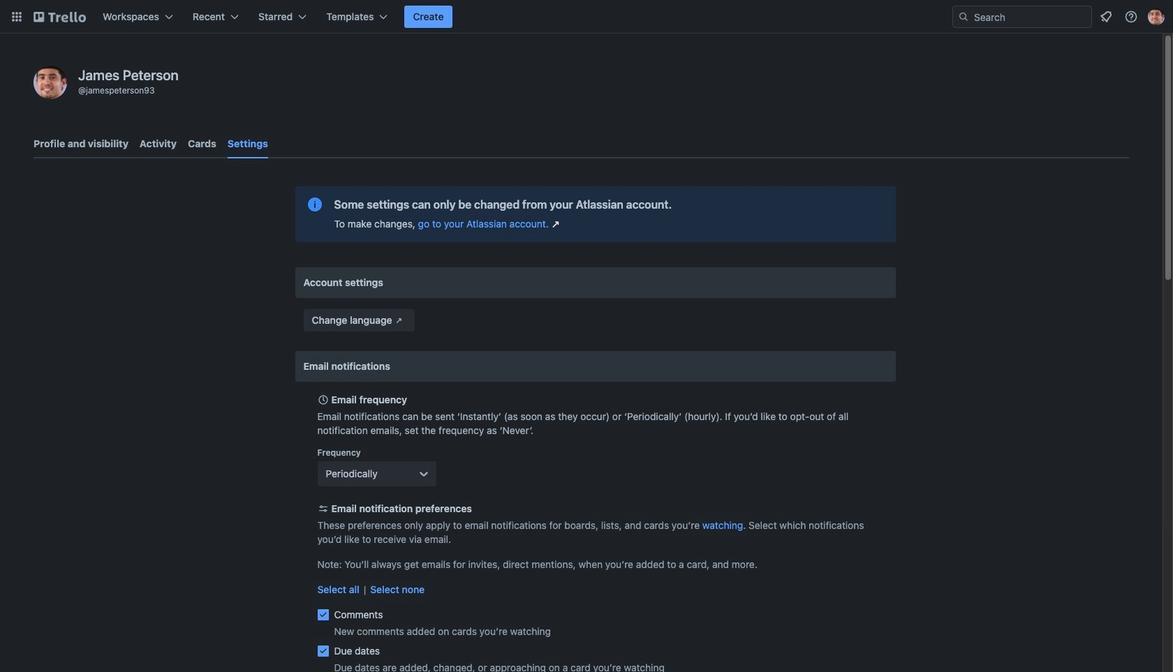 Task type: locate. For each thing, give the bounding box(es) containing it.
Search field
[[952, 6, 1092, 28]]

james peterson (jamespeterson93) image
[[1148, 8, 1165, 25]]

open information menu image
[[1124, 10, 1138, 24]]

0 notifications image
[[1098, 8, 1114, 25]]



Task type: vqa. For each thing, say whether or not it's contained in the screenshot.
COLLABORATORS.
no



Task type: describe. For each thing, give the bounding box(es) containing it.
sm image
[[392, 314, 406, 327]]

search image
[[958, 11, 969, 22]]

back to home image
[[34, 6, 86, 28]]

primary element
[[0, 0, 1173, 34]]

james peterson (jamespeterson93) image
[[34, 66, 67, 99]]



